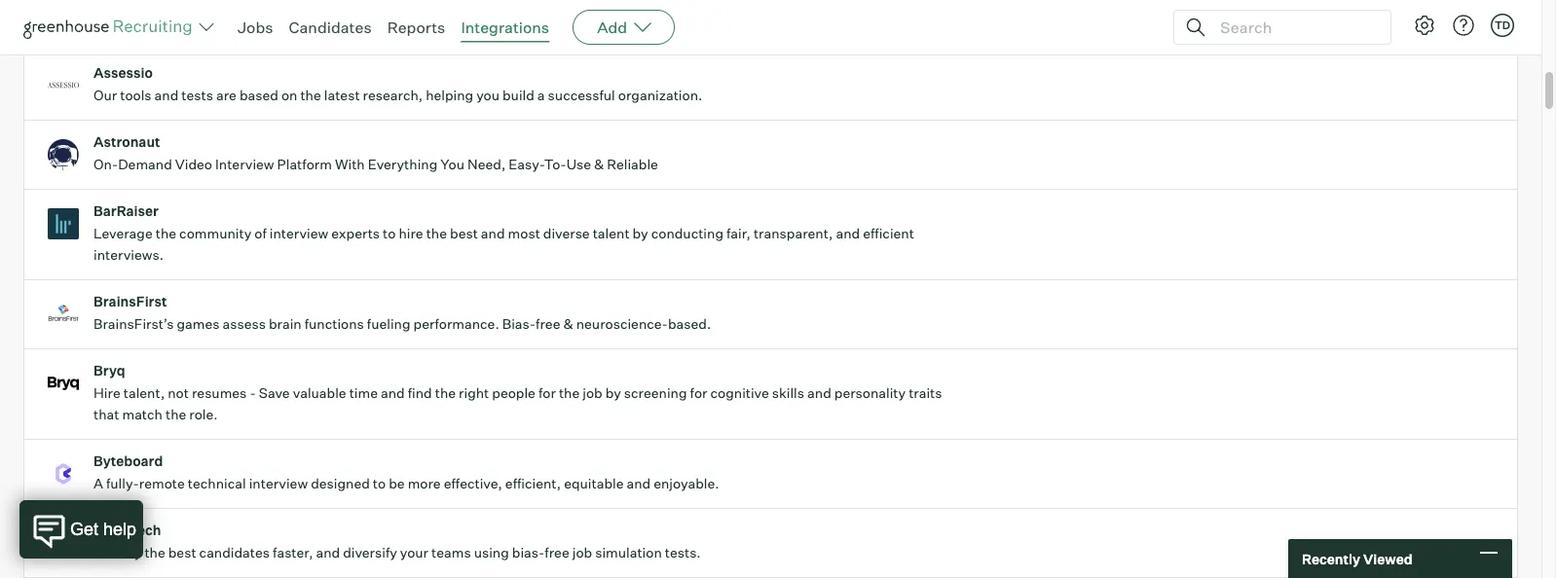 Task type: vqa. For each thing, say whether or not it's contained in the screenshot.
Dummy
no



Task type: locate. For each thing, give the bounding box(es) containing it.
configure image
[[1413, 14, 1437, 37]]

to
[[191, 18, 204, 35], [383, 225, 396, 242], [373, 476, 386, 493]]

1 vertical spatial to
[[383, 225, 396, 242]]

screening
[[624, 385, 687, 402]]

the right on
[[300, 87, 321, 104]]

1 horizontal spatial for
[[690, 385, 708, 402]]

enabling users to modernise and improve hiring decisions by embedding softskills assessments and ai into the recruitment process.
[[94, 18, 931, 35]]

jobs
[[238, 18, 273, 37]]

most
[[508, 225, 540, 242]]

and left find on the left
[[381, 385, 405, 402]]

astronaut on-demand video interview platform with everything you need, easy-to-use & reliable
[[94, 134, 658, 173]]

by right decisions
[[463, 18, 479, 35]]

hire
[[399, 225, 423, 242]]

integrations
[[461, 18, 549, 37]]

0 horizontal spatial &
[[563, 316, 573, 333]]

hire
[[94, 385, 120, 402]]

byteboard a fully-remote technical interview designed to be more effective, efficient, equitable and enjoyable.
[[94, 453, 719, 493]]

& right use
[[594, 156, 604, 173]]

1 horizontal spatial &
[[594, 156, 604, 173]]

tools
[[120, 87, 152, 104]]

interview right of
[[270, 225, 328, 242]]

interviews.
[[94, 247, 164, 264]]

assessio our tools and tests are based on the latest research, helping you build a successful organization.
[[94, 64, 703, 104]]

for right people
[[539, 385, 556, 402]]

the inside assessio our tools and tests are based on the latest research, helping you build a successful organization.
[[300, 87, 321, 104]]

hiring
[[360, 18, 397, 35]]

best
[[450, 225, 478, 242], [168, 545, 196, 562]]

the down canditech
[[145, 545, 165, 562]]

diversify
[[343, 545, 397, 562]]

viewed
[[1364, 551, 1413, 568]]

be
[[389, 476, 405, 493]]

recently viewed
[[1302, 551, 1413, 568]]

decisions
[[400, 18, 460, 35]]

free
[[536, 316, 560, 333], [545, 545, 570, 562]]

and right faster,
[[316, 545, 340, 562]]

people
[[492, 385, 536, 402]]

improve
[[305, 18, 357, 35]]

&
[[594, 156, 604, 173], [563, 316, 573, 333]]

and right skills
[[808, 385, 832, 402]]

to right users
[[191, 18, 204, 35]]

-
[[250, 385, 256, 402]]

reports link
[[387, 18, 446, 37]]

interview inside barraiser leverage the community of interview experts to hire the best and most diverse talent by conducting fair, transparent, and efficient interviews.
[[270, 225, 328, 242]]

1 vertical spatial &
[[563, 316, 573, 333]]

and left efficient
[[836, 225, 860, 242]]

to left the be at the left bottom of page
[[373, 476, 386, 493]]

barraiser
[[94, 203, 159, 220]]

interview
[[270, 225, 328, 242], [249, 476, 308, 493]]

1 vertical spatial best
[[168, 545, 196, 562]]

the down not
[[166, 406, 186, 423]]

with
[[335, 156, 365, 173]]

fair,
[[727, 225, 751, 242]]

by left screening
[[606, 385, 621, 402]]

efficient
[[863, 225, 915, 242]]

using
[[474, 545, 509, 562]]

0 vertical spatial best
[[450, 225, 478, 242]]

1 vertical spatial interview
[[249, 476, 308, 493]]

reports
[[387, 18, 446, 37]]

Search text field
[[1216, 13, 1373, 41]]

& right bias-
[[563, 316, 573, 333]]

to inside barraiser leverage the community of interview experts to hire the best and most diverse talent by conducting fair, transparent, and efficient interviews.
[[383, 225, 396, 242]]

fueling
[[367, 316, 411, 333]]

brain
[[269, 316, 302, 333]]

assess
[[223, 316, 266, 333]]

helping
[[426, 87, 474, 104]]

2 vertical spatial to
[[373, 476, 386, 493]]

1 vertical spatial free
[[545, 545, 570, 562]]

and right equitable on the left bottom
[[627, 476, 651, 493]]

your
[[400, 545, 429, 562]]

0 vertical spatial &
[[594, 156, 604, 173]]

1 horizontal spatial best
[[450, 225, 478, 242]]

free right using
[[545, 545, 570, 562]]

1 horizontal spatial by
[[606, 385, 621, 402]]

and inside byteboard a fully-remote technical interview designed to be more effective, efficient, equitable and enjoyable.
[[627, 476, 651, 493]]

performance.
[[414, 316, 499, 333]]

recruitment
[[798, 18, 873, 35]]

the right hire
[[426, 225, 447, 242]]

job left simulation
[[572, 545, 592, 562]]

the right find on the left
[[435, 385, 456, 402]]

by right talent
[[633, 225, 648, 242]]

that
[[94, 406, 119, 423]]

1 vertical spatial by
[[633, 225, 648, 242]]

0 vertical spatial free
[[536, 316, 560, 333]]

& inside the astronaut on-demand video interview platform with everything you need, easy-to-use & reliable
[[594, 156, 604, 173]]

0 vertical spatial interview
[[270, 225, 328, 242]]

the inside canditech identify the best candidates faster, and diversify your teams using bias-free job simulation tests.
[[145, 545, 165, 562]]

reliable
[[607, 156, 658, 173]]

2 vertical spatial by
[[606, 385, 621, 402]]

job
[[583, 385, 603, 402], [572, 545, 592, 562]]

brainsfirst's
[[94, 316, 174, 333]]

based
[[240, 87, 278, 104]]

0 vertical spatial to
[[191, 18, 204, 35]]

save
[[259, 385, 290, 402]]

tests.
[[665, 545, 701, 562]]

candidates link
[[289, 18, 372, 37]]

traits
[[909, 385, 942, 402]]

for left cognitive
[[690, 385, 708, 402]]

efficient,
[[505, 476, 561, 493]]

interview inside byteboard a fully-remote technical interview designed to be more effective, efficient, equitable and enjoyable.
[[249, 476, 308, 493]]

byteboard
[[94, 453, 163, 470]]

td button
[[1487, 10, 1519, 41]]

best right hire
[[450, 225, 478, 242]]

best inside barraiser leverage the community of interview experts to hire the best and most diverse talent by conducting fair, transparent, and efficient interviews.
[[450, 225, 478, 242]]

td button
[[1491, 14, 1515, 37]]

best inside canditech identify the best candidates faster, and diversify your teams using bias-free job simulation tests.
[[168, 545, 196, 562]]

to inside byteboard a fully-remote technical interview designed to be more effective, efficient, equitable and enjoyable.
[[373, 476, 386, 493]]

embedding
[[482, 18, 554, 35]]

the right into
[[774, 18, 795, 35]]

find
[[408, 385, 432, 402]]

bryq
[[94, 363, 125, 380]]

cognitive
[[711, 385, 769, 402]]

interview right "technical"
[[249, 476, 308, 493]]

2 horizontal spatial by
[[633, 225, 648, 242]]

0 horizontal spatial best
[[168, 545, 196, 562]]

0 vertical spatial by
[[463, 18, 479, 35]]

best left candidates
[[168, 545, 196, 562]]

the right leverage
[[156, 225, 176, 242]]

by inside bryq hire talent, not resumes - save valuable time and find the right people for the job by screening for cognitive skills and personality traits that match the role.
[[606, 385, 621, 402]]

latest
[[324, 87, 360, 104]]

to left hire
[[383, 225, 396, 242]]

platform
[[277, 156, 332, 173]]

free left neuroscience-
[[536, 316, 560, 333]]

assessments
[[617, 18, 700, 35]]

0 horizontal spatial for
[[539, 385, 556, 402]]

1 vertical spatial job
[[572, 545, 592, 562]]

simulation
[[595, 545, 662, 562]]

enjoyable.
[[654, 476, 719, 493]]

td
[[1495, 19, 1511, 32]]

to for designed
[[373, 476, 386, 493]]

effective,
[[444, 476, 502, 493]]

job inside canditech identify the best candidates faster, and diversify your teams using bias-free job simulation tests.
[[572, 545, 592, 562]]

teams
[[432, 545, 471, 562]]

greenhouse recruiting image
[[23, 16, 199, 39]]

and right 'tools' on the left top of the page
[[154, 87, 179, 104]]

job left screening
[[583, 385, 603, 402]]

0 vertical spatial job
[[583, 385, 603, 402]]

to-
[[544, 156, 567, 173]]

integrations link
[[461, 18, 549, 37]]

users
[[153, 18, 188, 35]]

for
[[539, 385, 556, 402], [690, 385, 708, 402]]



Task type: describe. For each thing, give the bounding box(es) containing it.
and inside assessio our tools and tests are based on the latest research, helping you build a successful organization.
[[154, 87, 179, 104]]

and inside canditech identify the best candidates faster, and diversify your teams using bias-free job simulation tests.
[[316, 545, 340, 562]]

our
[[94, 87, 117, 104]]

candidates
[[289, 18, 372, 37]]

and right jobs link on the left of page
[[278, 18, 302, 35]]

1 for from the left
[[539, 385, 556, 402]]

role.
[[189, 406, 218, 423]]

based.
[[668, 316, 711, 333]]

equitable
[[564, 476, 624, 493]]

resumes
[[192, 385, 247, 402]]

and left the ai
[[703, 18, 727, 35]]

recently
[[1302, 551, 1361, 568]]

video
[[175, 156, 212, 173]]

everything
[[368, 156, 438, 173]]

canditech identify the best candidates faster, and diversify your teams using bias-free job simulation tests.
[[94, 522, 701, 562]]

use
[[567, 156, 591, 173]]

easy-
[[509, 156, 544, 173]]

& inside "brainsfirst brainsfirst's games assess brain functions fueling performance. bias-free & neuroscience-based."
[[563, 316, 573, 333]]

2 for from the left
[[690, 385, 708, 402]]

barraiser leverage the community of interview experts to hire the best and most diverse talent by conducting fair, transparent, and efficient interviews.
[[94, 203, 915, 264]]

need,
[[468, 156, 506, 173]]

designed
[[311, 476, 370, 493]]

free inside "brainsfirst brainsfirst's games assess brain functions fueling performance. bias-free & neuroscience-based."
[[536, 316, 560, 333]]

assessio
[[94, 64, 153, 82]]

astronaut
[[94, 134, 160, 151]]

a
[[94, 476, 103, 493]]

interview for technical
[[249, 476, 308, 493]]

faster,
[[273, 545, 313, 562]]

on
[[281, 87, 297, 104]]

neuroscience-
[[576, 316, 668, 333]]

interview for of
[[270, 225, 328, 242]]

time
[[349, 385, 378, 402]]

successful
[[548, 87, 615, 104]]

experts
[[331, 225, 380, 242]]

personality
[[835, 385, 906, 402]]

fully-
[[106, 476, 139, 493]]

to for experts
[[383, 225, 396, 242]]

on-
[[94, 156, 118, 173]]

bias-
[[512, 545, 545, 562]]

valuable
[[293, 385, 346, 402]]

organization.
[[618, 87, 703, 104]]

add
[[597, 18, 627, 37]]

transparent,
[[754, 225, 833, 242]]

enabling users to modernise and improve hiring decisions by embedding softskills assessments and ai into the recruitment process. link
[[24, 0, 1518, 52]]

process.
[[876, 18, 931, 35]]

free inside canditech identify the best candidates faster, and diversify your teams using bias-free job simulation tests.
[[545, 545, 570, 562]]

identify
[[94, 545, 142, 562]]

brainsfirst
[[94, 293, 167, 310]]

modernise
[[207, 18, 275, 35]]

bias-
[[502, 316, 536, 333]]

leverage
[[94, 225, 153, 242]]

bryq hire talent, not resumes - save valuable time and find the right people for the job by screening for cognitive skills and personality traits that match the role.
[[94, 363, 942, 423]]

a
[[538, 87, 545, 104]]

you
[[441, 156, 465, 173]]

demand
[[118, 156, 172, 173]]

research,
[[363, 87, 423, 104]]

diverse
[[543, 225, 590, 242]]

technical
[[188, 476, 246, 493]]

candidates
[[199, 545, 270, 562]]

of
[[254, 225, 267, 242]]

right
[[459, 385, 489, 402]]

conducting
[[651, 225, 724, 242]]

talent
[[593, 225, 630, 242]]

are
[[216, 87, 237, 104]]

skills
[[772, 385, 805, 402]]

job inside bryq hire talent, not resumes - save valuable time and find the right people for the job by screening for cognitive skills and personality traits that match the role.
[[583, 385, 603, 402]]

match
[[122, 406, 163, 423]]

you
[[477, 87, 500, 104]]

add button
[[573, 10, 675, 45]]

by inside barraiser leverage the community of interview experts to hire the best and most diverse talent by conducting fair, transparent, and efficient interviews.
[[633, 225, 648, 242]]

the right people
[[559, 385, 580, 402]]

and left most
[[481, 225, 505, 242]]

remote
[[139, 476, 185, 493]]

canditech
[[94, 522, 161, 539]]

functions
[[305, 316, 364, 333]]

enabling
[[94, 18, 150, 35]]

community
[[179, 225, 252, 242]]

more
[[408, 476, 441, 493]]

0 horizontal spatial by
[[463, 18, 479, 35]]

into
[[747, 18, 771, 35]]

jobs link
[[238, 18, 273, 37]]



